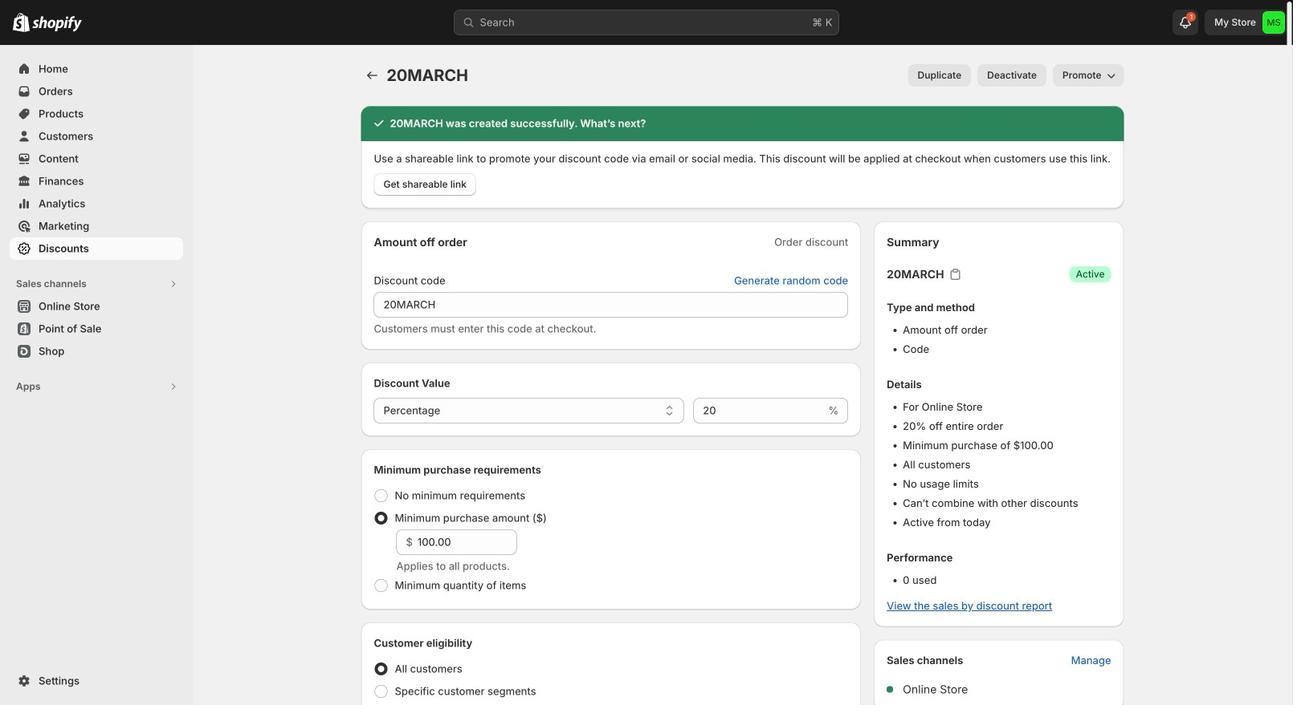 Task type: locate. For each thing, give the bounding box(es) containing it.
0.00 text field
[[418, 530, 517, 556]]

shopify image
[[13, 13, 30, 32], [32, 16, 82, 32]]

None text field
[[693, 398, 825, 424]]

None text field
[[374, 292, 848, 318]]

0 horizontal spatial shopify image
[[13, 13, 30, 32]]

1 horizontal spatial shopify image
[[32, 16, 82, 32]]



Task type: vqa. For each thing, say whether or not it's contained in the screenshot.
0.00 'Text Box'
yes



Task type: describe. For each thing, give the bounding box(es) containing it.
my store image
[[1263, 11, 1285, 34]]



